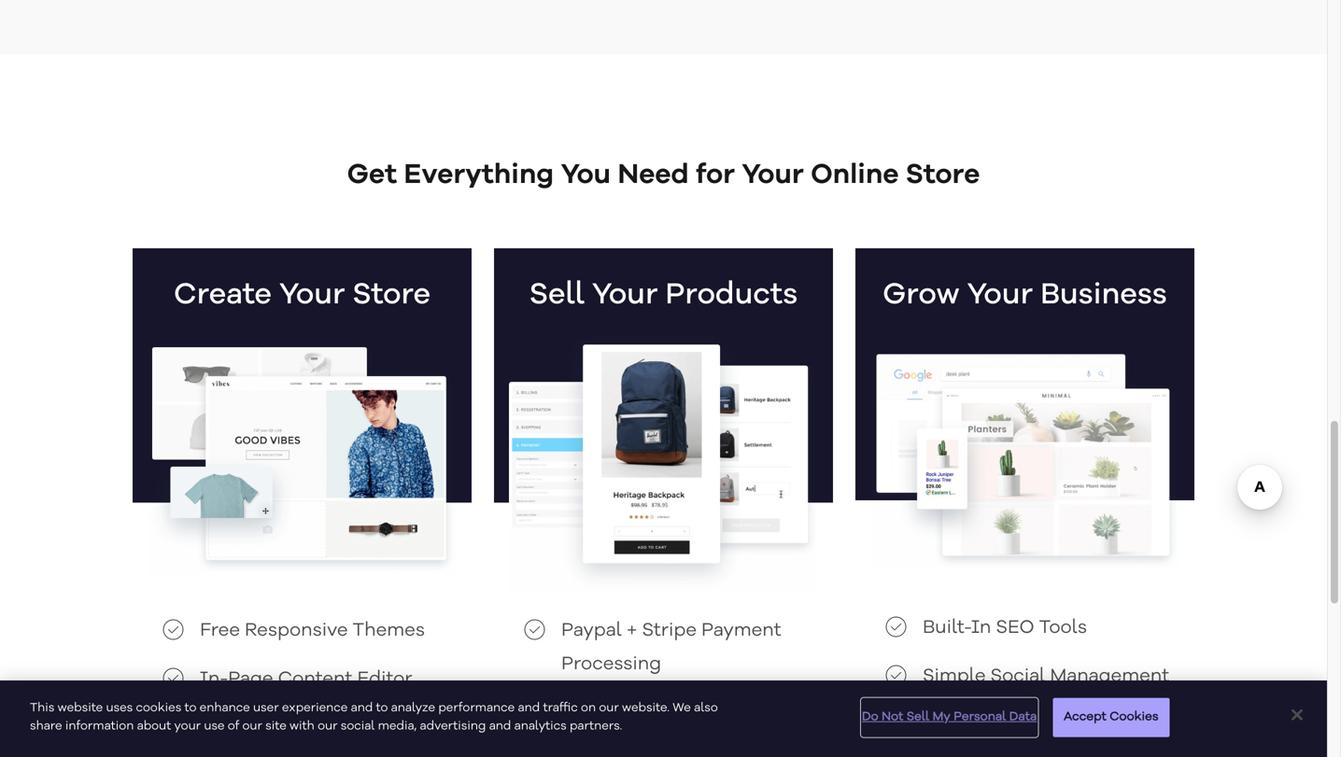 Task type: vqa. For each thing, say whether or not it's contained in the screenshot.
Create Your Store's the Your
yes



Task type: describe. For each thing, give the bounding box(es) containing it.
themes
[[353, 622, 425, 641]]

page
[[228, 671, 273, 690]]

simple
[[923, 668, 986, 687]]

paypal + stripe payment processing
[[562, 622, 782, 675]]

grow
[[883, 281, 960, 311]]

0 horizontal spatial sell
[[530, 281, 585, 311]]

0 vertical spatial store
[[906, 161, 980, 189]]

seo
[[996, 620, 1035, 638]]

content
[[278, 671, 353, 690]]

product
[[655, 705, 728, 723]]

unlimited product options
[[562, 705, 805, 723]]

accept cookies button
[[1053, 699, 1170, 738]]

accept
[[1064, 712, 1107, 724]]

need
[[618, 161, 689, 189]]

reporting
[[1039, 717, 1129, 735]]

social
[[991, 668, 1046, 687]]

your
[[174, 721, 201, 733]]

custom
[[399, 720, 471, 738]]

also
[[694, 703, 718, 715]]

do not sell my personal data button
[[862, 700, 1037, 737]]

get everything you need for your online store
[[347, 161, 980, 189]]

editor
[[357, 671, 413, 690]]

of
[[228, 721, 239, 733]]

paypal
[[562, 622, 622, 641]]

my
[[933, 712, 951, 724]]

access
[[200, 720, 264, 738]]

in-page content editor
[[200, 671, 413, 690]]

your for sell your products
[[592, 281, 658, 311]]

your for grow your business
[[968, 281, 1034, 311]]

built-in seo tools
[[923, 620, 1088, 638]]

in
[[972, 620, 992, 638]]

in-
[[200, 671, 228, 690]]

not
[[882, 712, 904, 724]]

glance
[[969, 717, 1034, 735]]

traffic
[[543, 703, 578, 715]]

0 horizontal spatial store
[[353, 281, 431, 311]]

sell your products
[[530, 281, 798, 311]]

user
[[253, 703, 279, 715]]

advertising
[[420, 721, 486, 733]]

0 horizontal spatial our
[[242, 721, 262, 733]]

free responsive themes
[[200, 622, 425, 641]]

products
[[666, 281, 798, 311]]

use
[[204, 721, 225, 733]]

+
[[627, 622, 638, 641]]

sell inside button
[[907, 712, 930, 724]]

on
[[581, 703, 596, 715]]

simple social management
[[923, 668, 1170, 687]]

stripe
[[642, 622, 697, 641]]

create your store
[[174, 281, 431, 311]]

at-
[[923, 717, 951, 735]]

responsive
[[245, 622, 348, 641]]

social
[[341, 721, 375, 733]]

unlimited
[[562, 705, 650, 723]]

partners.
[[570, 721, 623, 733]]

do
[[862, 712, 879, 724]]

your for create your store
[[279, 281, 345, 311]]

privacy alert dialog
[[0, 681, 1328, 758]]



Task type: locate. For each thing, give the bounding box(es) containing it.
everything
[[404, 161, 554, 189]]

1 horizontal spatial for
[[696, 161, 735, 189]]

your
[[742, 161, 804, 189], [279, 281, 345, 311], [592, 281, 658, 311], [968, 281, 1034, 311]]

site
[[266, 721, 287, 733]]

this website uses cookies to enhance user experience and to analyze performance and traffic on our website. we also share information about your use of our site with our social media, advertising and analytics partners.
[[30, 703, 718, 733]]

store
[[906, 161, 980, 189], [353, 281, 431, 311]]

2 horizontal spatial our
[[599, 703, 619, 715]]

cookies
[[1110, 712, 1159, 724]]

analyze
[[391, 703, 435, 715]]

our right on
[[599, 703, 619, 715]]

processing
[[562, 656, 662, 675]]

0 horizontal spatial tools
[[1040, 620, 1088, 638]]

and up social
[[351, 703, 373, 715]]

we
[[673, 703, 691, 715]]

website.
[[622, 703, 670, 715]]

payment
[[702, 622, 782, 641]]

1 horizontal spatial store
[[906, 161, 980, 189]]

the
[[292, 720, 322, 738]]

our right of
[[242, 721, 262, 733]]

0 vertical spatial for
[[696, 161, 735, 189]]

free
[[200, 622, 240, 641]]

accept cookies
[[1064, 712, 1159, 724]]

business
[[1041, 281, 1168, 311]]

sell
[[530, 281, 585, 311], [907, 712, 930, 724]]

1 vertical spatial tools
[[1134, 717, 1182, 735]]

this
[[30, 703, 55, 715]]

access to the css for custom editing
[[200, 720, 471, 758]]

for for need
[[696, 161, 735, 189]]

to up media,
[[376, 703, 388, 715]]

1 horizontal spatial and
[[489, 721, 511, 733]]

for right css
[[369, 720, 394, 738]]

analytics
[[514, 721, 567, 733]]

tools down 'management'
[[1134, 717, 1182, 735]]

and down performance
[[489, 721, 511, 733]]

at-a-glance reporting tools
[[923, 717, 1182, 735]]

1 vertical spatial sell
[[907, 712, 930, 724]]

1 horizontal spatial to
[[269, 720, 287, 738]]

create
[[174, 281, 272, 311]]

to
[[185, 703, 197, 715], [376, 703, 388, 715], [269, 720, 287, 738]]

for right need
[[696, 161, 735, 189]]

cookies
[[136, 703, 182, 715]]

our
[[599, 703, 619, 715], [242, 721, 262, 733], [318, 721, 338, 733]]

and
[[351, 703, 373, 715], [518, 703, 540, 715], [489, 721, 511, 733]]

tools right seo
[[1040, 620, 1088, 638]]

performance
[[439, 703, 515, 715]]

tools
[[1040, 620, 1088, 638], [1134, 717, 1182, 735]]

uses
[[106, 703, 133, 715]]

media,
[[378, 721, 417, 733]]

grow your business
[[883, 281, 1168, 311]]

0 horizontal spatial to
[[185, 703, 197, 715]]

0 vertical spatial tools
[[1040, 620, 1088, 638]]

2 horizontal spatial to
[[376, 703, 388, 715]]

data
[[1010, 712, 1037, 724]]

enhance
[[200, 703, 250, 715]]

management
[[1051, 668, 1170, 687]]

you
[[561, 161, 611, 189]]

1 horizontal spatial tools
[[1134, 717, 1182, 735]]

options
[[733, 705, 805, 723]]

website
[[58, 703, 103, 715]]

for for css
[[369, 720, 394, 738]]

for
[[696, 161, 735, 189], [369, 720, 394, 738]]

1 vertical spatial for
[[369, 720, 394, 738]]

share
[[30, 721, 62, 733]]

and up analytics
[[518, 703, 540, 715]]

1 horizontal spatial sell
[[907, 712, 930, 724]]

0 vertical spatial sell
[[530, 281, 585, 311]]

personal
[[954, 712, 1007, 724]]

to up the your
[[185, 703, 197, 715]]

our down experience
[[318, 721, 338, 733]]

a-
[[951, 717, 969, 735]]

experience
[[282, 703, 348, 715]]

for inside access to the css for custom editing
[[369, 720, 394, 738]]

get
[[347, 161, 397, 189]]

2 horizontal spatial and
[[518, 703, 540, 715]]

to down user
[[269, 720, 287, 738]]

built-
[[923, 620, 972, 638]]

0 horizontal spatial and
[[351, 703, 373, 715]]

0 horizontal spatial for
[[369, 720, 394, 738]]

with
[[290, 721, 315, 733]]

online
[[811, 161, 899, 189]]

about
[[137, 721, 171, 733]]

information
[[65, 721, 134, 733]]

do not sell my personal data
[[862, 712, 1037, 724]]

1 vertical spatial store
[[353, 281, 431, 311]]

1 horizontal spatial our
[[318, 721, 338, 733]]

to inside access to the css for custom editing
[[269, 720, 287, 738]]

editing
[[200, 753, 265, 758]]

css
[[326, 720, 364, 738]]



